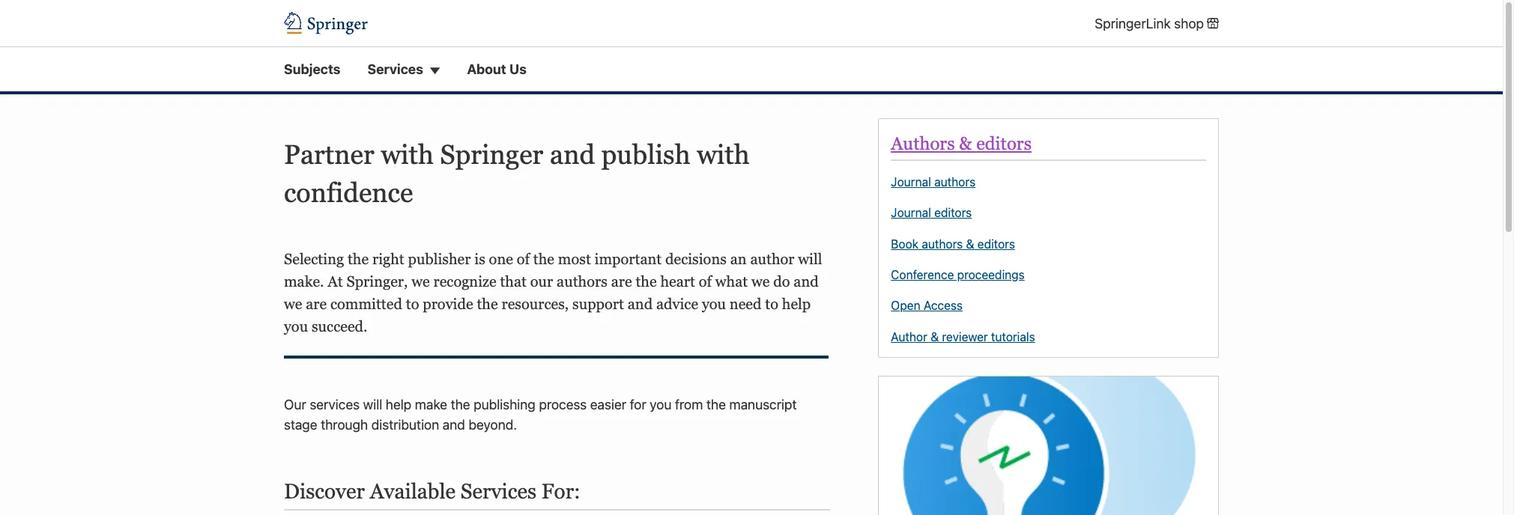 Task type: locate. For each thing, give the bounding box(es) containing it.
at
[[328, 274, 343, 290]]

author
[[891, 330, 928, 344]]

important
[[595, 251, 662, 268]]

heart
[[660, 274, 695, 290]]

0 horizontal spatial services
[[368, 62, 423, 77]]

will inside our services will help make the publishing process easier for you from the manuscript stage through distribution and beyond.
[[363, 397, 382, 413]]

journal authors link
[[891, 174, 976, 190]]

will inside selecting the right publisher is one of the most important decisions an author will make. at springer, we recognize that our authors are the heart of what we do and we are committed to provide the resources, support and advice you need to help you succeed.
[[798, 251, 822, 268]]

1 horizontal spatial services
[[461, 480, 537, 504]]

authors down 'most'
[[557, 274, 608, 290]]

make
[[415, 397, 447, 413]]

editors
[[977, 134, 1032, 154], [935, 206, 972, 220], [978, 237, 1015, 251]]

and
[[550, 140, 595, 170], [794, 274, 819, 290], [628, 296, 653, 313], [443, 417, 465, 433]]

available
[[370, 480, 456, 504]]

the
[[348, 251, 369, 268], [533, 251, 555, 268], [636, 274, 657, 290], [451, 397, 470, 413], [707, 397, 726, 413]]

about us link
[[467, 59, 527, 80]]

0 horizontal spatial will
[[363, 397, 382, 413]]

1 vertical spatial editors
[[935, 206, 972, 220]]

help
[[782, 296, 811, 313], [386, 397, 412, 413]]

process
[[539, 397, 587, 413]]

conference
[[891, 268, 954, 282]]

1 journal from the top
[[891, 175, 931, 189]]

1 vertical spatial will
[[363, 397, 382, 413]]

1 horizontal spatial of
[[699, 274, 712, 290]]

0 horizontal spatial with
[[381, 140, 434, 170]]

from
[[675, 397, 703, 413]]

authors down authors & editors
[[935, 175, 976, 189]]

to
[[406, 296, 419, 313], [765, 296, 779, 313]]

will right author
[[798, 251, 822, 268]]

decisions
[[665, 251, 727, 268]]

0 horizontal spatial we
[[284, 296, 302, 313]]

you down what
[[702, 296, 726, 313]]

1 horizontal spatial with
[[697, 140, 750, 170]]

conference proceedings link
[[891, 268, 1025, 283]]

an
[[730, 251, 747, 268]]

0 horizontal spatial to
[[406, 296, 419, 313]]

and left publish
[[550, 140, 595, 170]]

help inside our services will help make the publishing process easier for you from the manuscript stage through distribution and beyond.
[[386, 397, 412, 413]]

are down important
[[611, 274, 632, 290]]

1 vertical spatial you
[[284, 319, 308, 335]]

journal editors link
[[891, 206, 972, 221]]

journal for journal authors
[[891, 175, 931, 189]]

0 vertical spatial will
[[798, 251, 822, 268]]

services button
[[368, 59, 440, 80]]

advice
[[656, 296, 698, 313]]

2 horizontal spatial we
[[752, 274, 770, 290]]

selecting
[[284, 251, 344, 268]]

we left do
[[752, 274, 770, 290]]

for you
[[630, 397, 672, 413]]

distribution
[[371, 417, 439, 433]]

our
[[284, 397, 306, 413]]

about us
[[467, 62, 527, 77]]

&
[[959, 134, 972, 154], [966, 237, 975, 251], [931, 330, 939, 344]]

1 vertical spatial help
[[386, 397, 412, 413]]

0 horizontal spatial you
[[284, 319, 308, 335]]

1 vertical spatial services
[[461, 480, 537, 504]]

reviewer
[[942, 330, 988, 344]]

you left succeed.
[[284, 319, 308, 335]]

1 horizontal spatial you
[[702, 296, 726, 313]]

are down make.
[[306, 296, 327, 313]]

conference proceedings
[[891, 268, 1025, 282]]

0 horizontal spatial help
[[386, 397, 412, 413]]

1 horizontal spatial to
[[765, 296, 779, 313]]

journal
[[891, 175, 931, 189], [891, 206, 931, 220]]

we down make.
[[284, 296, 302, 313]]

of
[[517, 251, 530, 268], [699, 274, 712, 290]]

0 vertical spatial services
[[368, 62, 423, 77]]

authors
[[891, 134, 955, 154]]

that
[[500, 274, 527, 290]]

springerlink shop
[[1095, 15, 1204, 31]]

the up our
[[533, 251, 555, 268]]

author
[[750, 251, 795, 268]]

2 vertical spatial editors
[[978, 237, 1015, 251]]

journal up 'journal editors'
[[891, 175, 931, 189]]

and down make
[[443, 417, 465, 433]]

& up conference proceedings
[[966, 237, 975, 251]]

0 vertical spatial help
[[782, 296, 811, 313]]

discover
[[284, 480, 365, 504]]

will
[[798, 251, 822, 268], [363, 397, 382, 413]]

partner
[[284, 140, 374, 170]]

shop
[[1174, 15, 1204, 31]]

will up through
[[363, 397, 382, 413]]

support
[[573, 296, 624, 313]]

to down do
[[765, 296, 779, 313]]

& for reviewer
[[931, 330, 939, 344]]

0 vertical spatial journal
[[891, 175, 931, 189]]

resources,
[[502, 296, 569, 313]]

1 vertical spatial authors
[[922, 237, 963, 251]]

help down do
[[782, 296, 811, 313]]

authors
[[935, 175, 976, 189], [922, 237, 963, 251], [557, 274, 608, 290]]

2 vertical spatial authors
[[557, 274, 608, 290]]

springerlink
[[1095, 15, 1171, 31]]

author & reviewer tutorials
[[891, 330, 1035, 344]]

editors inside the journal editors link
[[935, 206, 972, 220]]

proceedings
[[957, 268, 1025, 282]]

right
[[372, 251, 404, 268]]

2 journal from the top
[[891, 206, 931, 220]]

subjects link
[[284, 59, 341, 80]]

to down springer,
[[406, 296, 419, 313]]

what
[[715, 274, 748, 290]]

manuscript
[[729, 397, 797, 413]]

1 horizontal spatial help
[[782, 296, 811, 313]]

book authors & editors
[[891, 237, 1015, 251]]

of right one
[[517, 251, 530, 268]]

springer home image
[[284, 12, 368, 35]]

& right 'authors'
[[959, 134, 972, 154]]

subjects
[[284, 62, 341, 77]]

journal editors
[[891, 206, 972, 220]]

1 vertical spatial journal
[[891, 206, 931, 220]]

we
[[412, 274, 430, 290], [752, 274, 770, 290], [284, 296, 302, 313]]

services
[[368, 62, 423, 77], [461, 480, 537, 504]]

is
[[475, 251, 485, 268]]

1 horizontal spatial will
[[798, 251, 822, 268]]

authors inside selecting the right publisher is one of the most important decisions an author will make. at springer, we recognize that our authors are the heart of what we do and we are committed to provide the resources, support and advice you need to help you succeed.
[[557, 274, 608, 290]]

1 vertical spatial are
[[306, 296, 327, 313]]

editors inside book authors & editors link
[[978, 237, 1015, 251]]

0 horizontal spatial are
[[306, 296, 327, 313]]

the right make
[[451, 397, 470, 413]]

one
[[489, 251, 513, 268]]

0 vertical spatial editors
[[977, 134, 1032, 154]]

services inside dropdown button
[[368, 62, 423, 77]]

provide the
[[423, 296, 498, 313]]

help up distribution
[[386, 397, 412, 413]]

author & reviewer tutorials link
[[891, 330, 1035, 345]]

0 vertical spatial &
[[959, 134, 972, 154]]

0 horizontal spatial of
[[517, 251, 530, 268]]

2 vertical spatial &
[[931, 330, 939, 344]]

are
[[611, 274, 632, 290], [306, 296, 327, 313]]

springer,
[[347, 274, 408, 290]]

you
[[702, 296, 726, 313], [284, 319, 308, 335]]

1 horizontal spatial are
[[611, 274, 632, 290]]

recognize
[[433, 274, 497, 290]]

we down publisher in the left of the page
[[412, 274, 430, 290]]

and left advice
[[628, 296, 653, 313]]

authors & editors
[[891, 134, 1032, 154]]

and right do
[[794, 274, 819, 290]]

& right author
[[931, 330, 939, 344]]

with
[[381, 140, 434, 170], [697, 140, 750, 170]]

journal up book
[[891, 206, 931, 220]]

succeed.
[[312, 319, 368, 335]]

about
[[467, 62, 506, 77]]

0 vertical spatial authors
[[935, 175, 976, 189]]

of down decisions
[[699, 274, 712, 290]]

authors down the journal editors link
[[922, 237, 963, 251]]



Task type: describe. For each thing, give the bounding box(es) containing it.
journal for journal editors
[[891, 206, 931, 220]]

and inside the partner with springer and publish with confidence
[[550, 140, 595, 170]]

1 to from the left
[[406, 296, 419, 313]]

1 vertical spatial &
[[966, 237, 975, 251]]

most
[[558, 251, 591, 268]]

easier
[[590, 397, 626, 413]]

2 with from the left
[[697, 140, 750, 170]]

authors & editors link
[[891, 134, 1032, 154]]

journal authors
[[891, 175, 976, 189]]

publisher
[[408, 251, 471, 268]]

1 vertical spatial of
[[699, 274, 712, 290]]

authors & editors element
[[878, 119, 1219, 358]]

1 horizontal spatial we
[[412, 274, 430, 290]]

partner with springer and publish with confidence
[[284, 140, 750, 208]]

tutorials
[[991, 330, 1035, 344]]

need
[[730, 296, 762, 313]]

2 to from the left
[[765, 296, 779, 313]]

for:
[[542, 480, 581, 504]]

0 vertical spatial you
[[702, 296, 726, 313]]

idea image
[[879, 377, 1218, 516]]

& for editors
[[959, 134, 972, 154]]

publish
[[602, 140, 691, 170]]

make.
[[284, 274, 324, 290]]

publishing
[[474, 397, 536, 413]]

1 with from the left
[[381, 140, 434, 170]]

discover available services for:
[[284, 480, 581, 504]]

do
[[774, 274, 790, 290]]

help inside selecting the right publisher is one of the most important decisions an author will make. at springer, we recognize that our authors are the heart of what we do and we are committed to provide the resources, support and advice you need to help you succeed.
[[782, 296, 811, 313]]

book authors & editors link
[[891, 237, 1015, 252]]

book
[[891, 237, 919, 251]]

committed
[[330, 296, 402, 313]]

0 vertical spatial of
[[517, 251, 530, 268]]

services
[[310, 397, 360, 413]]

beyond.
[[469, 417, 517, 433]]

the right from
[[707, 397, 726, 413]]

authors for book
[[922, 237, 963, 251]]

the up springer,
[[348, 251, 369, 268]]

open access link
[[891, 299, 963, 314]]

the down important
[[636, 274, 657, 290]]

our
[[530, 274, 553, 290]]

selecting the right publisher is one of the most important decisions an author will make. at springer, we recognize that our authors are the heart of what we do and we are committed to provide the resources, support and advice you need to help you succeed.
[[284, 251, 822, 335]]

stage
[[284, 417, 317, 433]]

and inside our services will help make the publishing process easier for you from the manuscript stage through distribution and beyond.
[[443, 417, 465, 433]]

open
[[891, 299, 921, 313]]

authors for journal
[[935, 175, 976, 189]]

0 vertical spatial are
[[611, 274, 632, 290]]

our services will help make the publishing process easier for you from the manuscript stage through distribution and beyond.
[[284, 397, 797, 433]]

springerlink shop link
[[1095, 13, 1219, 33]]

springer
[[440, 140, 544, 170]]

access
[[924, 299, 963, 313]]

through
[[321, 417, 368, 433]]

us
[[509, 62, 527, 77]]

open access
[[891, 299, 963, 313]]

confidence
[[284, 177, 413, 208]]



Task type: vqa. For each thing, say whether or not it's contained in the screenshot.
that
yes



